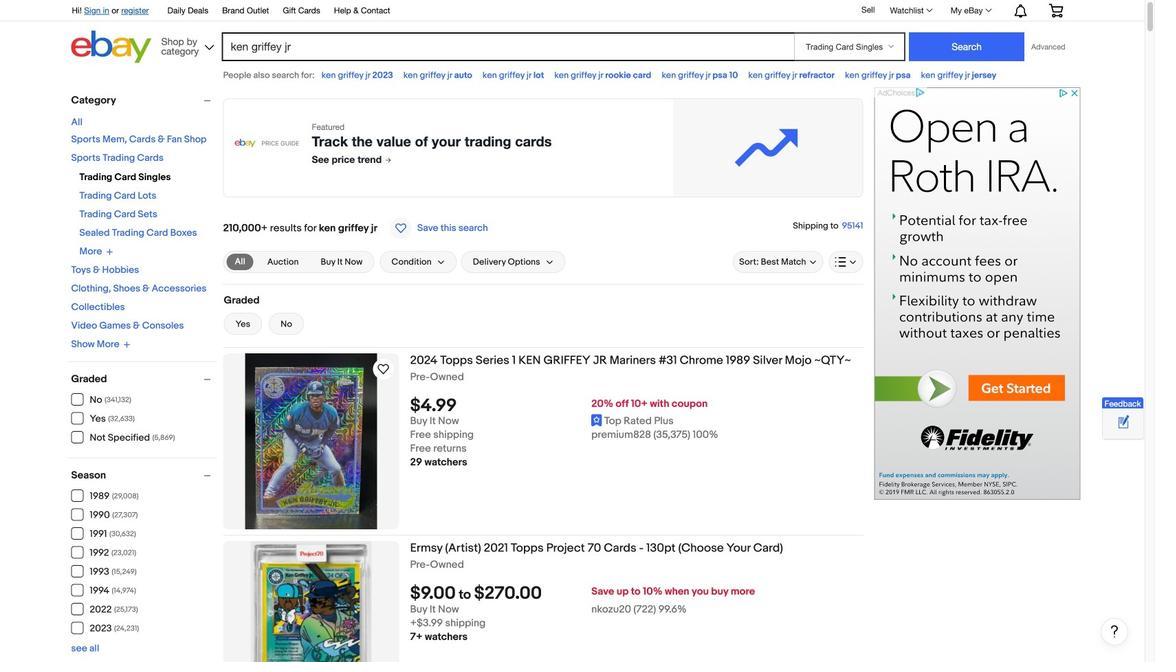 Task type: locate. For each thing, give the bounding box(es) containing it.
your shopping cart image
[[1048, 4, 1064, 17]]

2 heading from the top
[[410, 541, 783, 556]]

1 heading from the top
[[410, 353, 851, 368]]

Search for anything text field
[[224, 34, 791, 60]]

save this search ken griffey jr search image
[[390, 217, 412, 239]]

ermsy (artist) 2021 topps project 70 cards - 130pt (choose your card) image
[[251, 541, 372, 662]]

heading
[[410, 353, 851, 368], [410, 541, 783, 556]]

track the value of your trading cards region
[[223, 98, 863, 197]]

2024 topps series 1 ken griffey jr mariners #31 chrome 1989 silver mojo ~qty~ image
[[245, 353, 377, 529]]

main content
[[223, 87, 1128, 662]]

banner
[[64, 0, 1074, 67]]

All selected text field
[[235, 256, 245, 268]]

None submit
[[909, 32, 1024, 61]]

watch 2024 topps series 1 ken griffey jr mariners #31 chrome 1989 silver mojo ~qty~ image
[[375, 361, 392, 377]]

0 vertical spatial heading
[[410, 353, 851, 368]]

1 vertical spatial heading
[[410, 541, 783, 556]]

my ebay image
[[986, 9, 992, 12]]



Task type: describe. For each thing, give the bounding box(es) containing it.
account navigation
[[64, 0, 1074, 21]]

advertisement element
[[874, 87, 1081, 500]]

top rated plus image
[[591, 414, 602, 427]]

watchlist image
[[927, 9, 933, 12]]

help, opens dialogs image
[[1108, 624, 1121, 638]]



Task type: vqa. For each thing, say whether or not it's contained in the screenshot.
submit
yes



